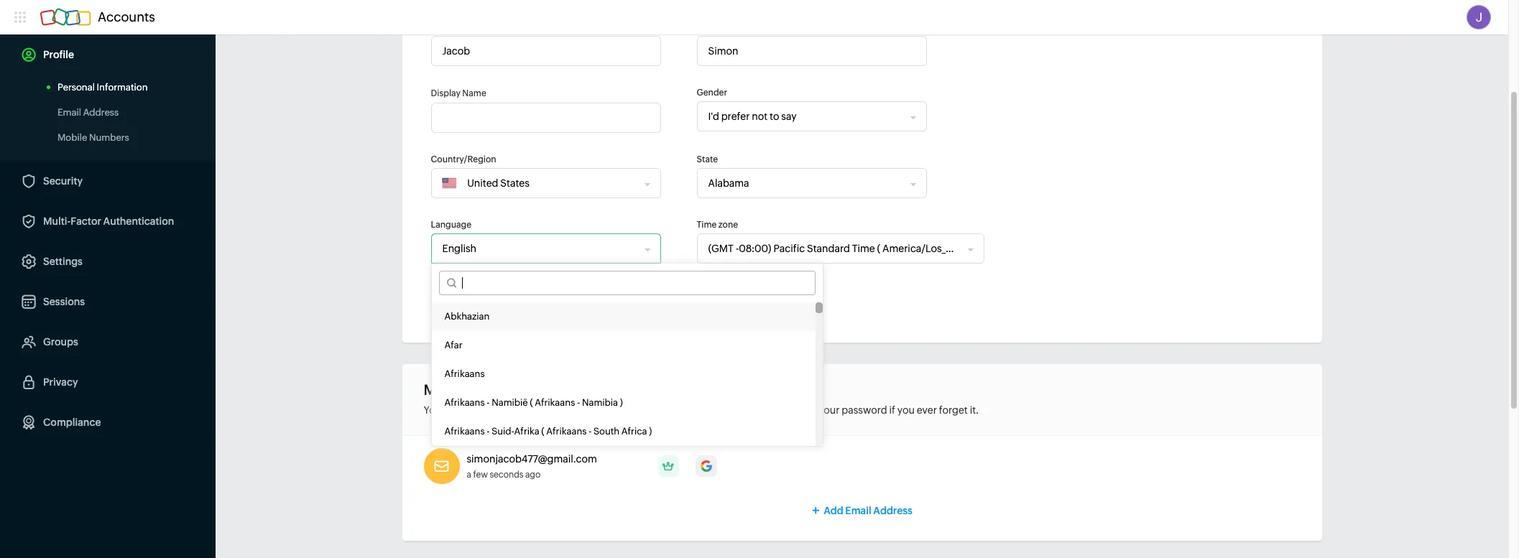 Task type: locate. For each thing, give the bounding box(es) containing it.
language
[[431, 220, 472, 230]]

my email addresses you can use the following email addresses to sign in to your account and also to reset your password if you ever forget it.
[[424, 382, 979, 416]]

2 to from the left
[[665, 405, 675, 416]]

(
[[530, 397, 533, 408], [541, 426, 545, 437]]

add
[[824, 505, 844, 517]]

ago
[[525, 470, 541, 480]]

personal information
[[58, 82, 148, 93]]

2 vertical spatial email
[[845, 505, 872, 517]]

simonjacob477@gmail.com a few seconds ago
[[467, 454, 597, 480]]

simonjacob477@gmail.com
[[467, 454, 597, 465]]

factor
[[71, 216, 101, 227]]

save button
[[431, 285, 503, 314]]

information
[[97, 82, 148, 93]]

your right in
[[677, 405, 698, 416]]

email for my
[[447, 382, 484, 398]]

email up 'mobile'
[[58, 107, 81, 118]]

)
[[620, 397, 623, 408], [649, 426, 652, 437]]

numbers
[[89, 132, 129, 143]]

namibië
[[492, 397, 528, 408]]

to left sign
[[621, 405, 631, 416]]

sessions
[[43, 296, 85, 308]]

compliance
[[43, 417, 101, 428]]

0 horizontal spatial (
[[530, 397, 533, 408]]

mobile numbers
[[58, 132, 129, 143]]

0 horizontal spatial your
[[677, 405, 698, 416]]

use
[[463, 405, 479, 416]]

afrikaans down use
[[445, 426, 485, 437]]

1 vertical spatial (
[[541, 426, 545, 437]]

0 horizontal spatial )
[[620, 397, 623, 408]]

password
[[842, 405, 887, 416]]

email up use
[[447, 382, 484, 398]]

2 horizontal spatial to
[[782, 405, 791, 416]]

address right "add"
[[874, 505, 913, 517]]

reset
[[793, 405, 817, 416]]

1 horizontal spatial (
[[541, 426, 545, 437]]

2 your from the left
[[819, 405, 840, 416]]

time zone
[[697, 220, 738, 230]]

address
[[83, 107, 119, 118], [874, 505, 913, 517]]

email right "add"
[[845, 505, 872, 517]]

to right the also
[[782, 405, 791, 416]]

afrikaans - namibië ( afrikaans - namibia )
[[445, 397, 623, 408]]

Search... field
[[456, 272, 815, 295]]

1 horizontal spatial )
[[649, 426, 652, 437]]

personal
[[58, 82, 95, 93]]

primary image
[[658, 456, 679, 477]]

to right in
[[665, 405, 675, 416]]

address down personal information
[[83, 107, 119, 118]]

ever
[[917, 405, 937, 416]]

if
[[889, 405, 896, 416]]

1 horizontal spatial your
[[819, 405, 840, 416]]

1 horizontal spatial to
[[665, 405, 675, 416]]

( right namibië
[[530, 397, 533, 408]]

email for add
[[845, 505, 872, 517]]

multi-factor authentication
[[43, 216, 174, 227]]

accounts
[[98, 9, 155, 24]]

0 horizontal spatial to
[[621, 405, 631, 416]]

1 vertical spatial address
[[874, 505, 913, 517]]

seconds
[[490, 470, 524, 480]]

afrikaans
[[445, 369, 485, 380], [445, 397, 485, 408], [535, 397, 575, 408], [445, 426, 485, 437], [546, 426, 587, 437]]

0 horizontal spatial address
[[83, 107, 119, 118]]

email
[[58, 107, 81, 118], [447, 382, 484, 398], [845, 505, 872, 517]]

- right use
[[487, 397, 490, 408]]

0 vertical spatial address
[[83, 107, 119, 118]]

2 horizontal spatial email
[[845, 505, 872, 517]]

afrikaans right you
[[445, 397, 485, 408]]

0 horizontal spatial email
[[58, 107, 81, 118]]

your right reset
[[819, 405, 840, 416]]

afrikaans - suid-afrika ( afrikaans - south africa )
[[445, 426, 652, 437]]

you
[[898, 405, 915, 416]]

namibia
[[582, 397, 618, 408]]

to
[[621, 405, 631, 416], [665, 405, 675, 416], [782, 405, 791, 416]]

display
[[431, 88, 461, 98]]

settings
[[43, 256, 83, 267]]

) right namibia
[[620, 397, 623, 408]]

email inside "my email addresses you can use the following email addresses to sign in to your account and also to reset your password if you ever forget it."
[[447, 382, 484, 398]]

afrikaans down afar
[[445, 369, 485, 380]]

0 vertical spatial email
[[58, 107, 81, 118]]

time
[[697, 220, 717, 230]]

None text field
[[697, 36, 927, 66], [431, 103, 661, 133], [697, 36, 927, 66], [431, 103, 661, 133]]

can
[[443, 405, 461, 416]]

your
[[677, 405, 698, 416], [819, 405, 840, 416]]

None text field
[[431, 36, 661, 66]]

1 vertical spatial email
[[447, 382, 484, 398]]

multi-
[[43, 216, 71, 227]]

None field
[[698, 102, 911, 131], [457, 169, 639, 198], [698, 169, 911, 198], [432, 234, 645, 263], [698, 234, 969, 263], [698, 102, 911, 131], [457, 169, 639, 198], [698, 169, 911, 198], [432, 234, 645, 263], [698, 234, 969, 263]]

( right afrika
[[541, 426, 545, 437]]

suid-
[[492, 426, 514, 437]]

) right africa
[[649, 426, 652, 437]]

afrikaans down email
[[546, 426, 587, 437]]

1 horizontal spatial address
[[874, 505, 913, 517]]

few
[[473, 470, 488, 480]]

-
[[487, 397, 490, 408], [577, 397, 580, 408], [487, 426, 490, 437], [589, 426, 592, 437]]

1 horizontal spatial email
[[447, 382, 484, 398]]



Task type: vqa. For each thing, say whether or not it's contained in the screenshot.
Male
no



Task type: describe. For each thing, give the bounding box(es) containing it.
afrikaans for afrikaans - suid-afrika ( afrikaans - south africa )
[[445, 426, 485, 437]]

0 vertical spatial )
[[620, 397, 623, 408]]

afrikaans up afrikaans - suid-afrika ( afrikaans - south africa ) at the bottom left of page
[[535, 397, 575, 408]]

a
[[467, 470, 471, 480]]

display name
[[431, 88, 486, 98]]

country/region
[[431, 155, 496, 165]]

afar
[[445, 340, 463, 351]]

addresses
[[572, 405, 619, 416]]

0 vertical spatial (
[[530, 397, 533, 408]]

name
[[462, 88, 486, 98]]

afrikaans for afrikaans - namibië ( afrikaans - namibia )
[[445, 397, 485, 408]]

zone
[[719, 220, 738, 230]]

3 to from the left
[[782, 405, 791, 416]]

abkhazian
[[445, 311, 490, 322]]

1 your from the left
[[677, 405, 698, 416]]

state
[[697, 155, 718, 165]]

cancel
[[541, 294, 574, 305]]

add email address
[[824, 505, 913, 517]]

- left namibia
[[577, 397, 580, 408]]

forget
[[939, 405, 968, 416]]

- left south
[[589, 426, 592, 437]]

groups
[[43, 336, 78, 348]]

sign
[[633, 405, 653, 416]]

- left suid-
[[487, 426, 490, 437]]

email address
[[58, 107, 119, 118]]

privacy
[[43, 377, 78, 388]]

profile
[[43, 49, 74, 60]]

email
[[544, 405, 570, 416]]

africa
[[622, 426, 647, 437]]

the
[[481, 405, 497, 416]]

1 to from the left
[[621, 405, 631, 416]]

account
[[700, 405, 739, 416]]

save
[[455, 294, 478, 305]]

and
[[741, 405, 759, 416]]

gender
[[697, 88, 728, 98]]

1 vertical spatial )
[[649, 426, 652, 437]]

mobile
[[58, 132, 87, 143]]

cancel button
[[520, 285, 596, 314]]

you
[[424, 405, 441, 416]]

security
[[43, 175, 83, 187]]

south
[[594, 426, 620, 437]]

my
[[424, 382, 444, 398]]

also
[[761, 405, 780, 416]]

addresses
[[487, 382, 558, 398]]

it.
[[970, 405, 979, 416]]

following
[[499, 405, 542, 416]]

afrikaans for afrikaans
[[445, 369, 485, 380]]

authentication
[[103, 216, 174, 227]]

in
[[655, 405, 663, 416]]

afrika
[[514, 426, 540, 437]]



